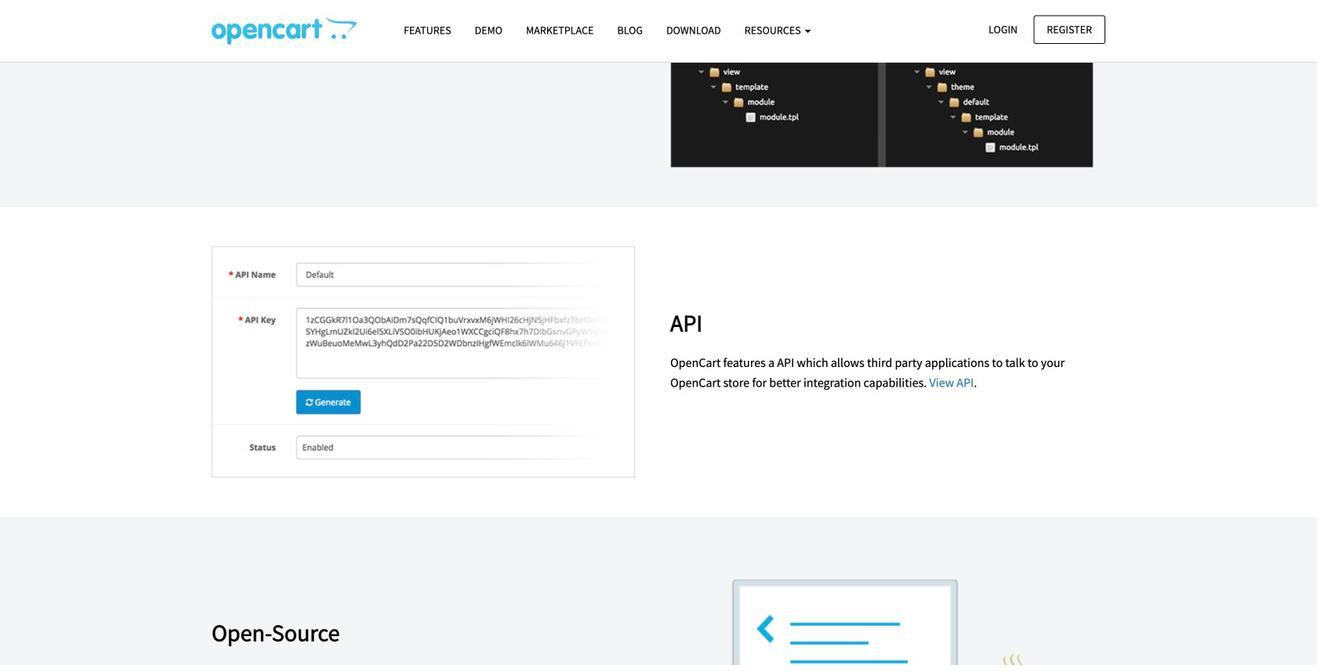 Task type: vqa. For each thing, say whether or not it's contained in the screenshot.
API Image
yes



Task type: locate. For each thing, give the bounding box(es) containing it.
opencart - features image
[[212, 16, 357, 45]]

api image
[[212, 246, 635, 478]]

open source image
[[671, 556, 1094, 665]]

mvc-l architecture image
[[671, 0, 1094, 168]]



